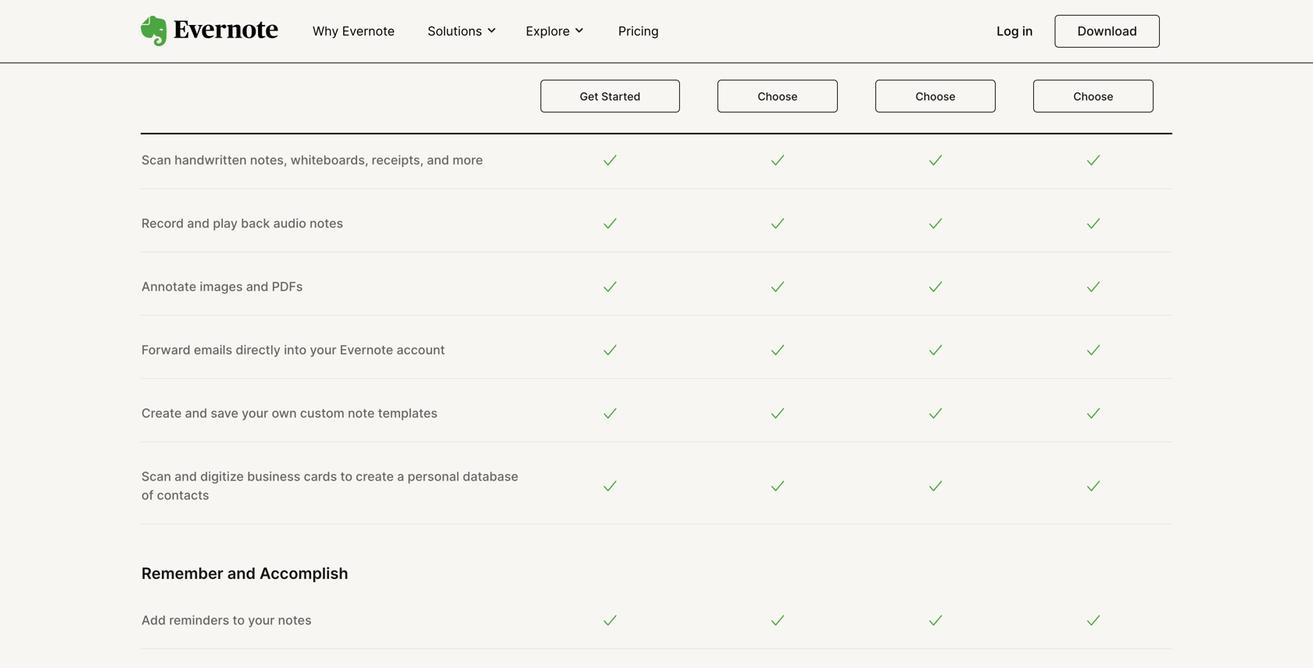 Task type: locate. For each thing, give the bounding box(es) containing it.
1 choose link from the left
[[718, 80, 838, 113]]

evernote down with
[[342, 23, 395, 39]]

0 horizontal spatial choose link
[[718, 80, 838, 113]]

scan inside scan and digitize business cards to create a personal database of contacts
[[142, 469, 171, 484]]

your right the into
[[310, 343, 337, 358]]

and inside scan and digitize business cards to create a personal database of contacts
[[175, 469, 197, 484]]

remember
[[142, 564, 223, 583]]

2 horizontal spatial choose
[[1074, 90, 1114, 104]]

scan
[[142, 153, 171, 168], [142, 469, 171, 484]]

to
[[340, 469, 353, 484], [233, 613, 245, 628]]

notes down the accomplish
[[278, 613, 312, 628]]

2 vertical spatial your
[[248, 613, 275, 628]]

templates
[[378, 406, 438, 421]]

digitize
[[200, 469, 244, 484]]

create
[[142, 406, 182, 421]]

account
[[397, 343, 445, 358]]

solutions
[[428, 23, 482, 39]]

scan left handwritten
[[142, 153, 171, 168]]

your for notes
[[248, 613, 275, 628]]

scan handwritten notes, whiteboards, receipts, and more
[[142, 153, 483, 168]]

add reminders to your notes
[[142, 613, 312, 628]]

explore
[[526, 23, 570, 39]]

create
[[356, 469, 394, 484]]

to right reminders
[[233, 613, 245, 628]]

record
[[142, 216, 184, 231]]

scan up of
[[142, 469, 171, 484]]

2 horizontal spatial choose link
[[1034, 80, 1154, 113]]

cards
[[304, 469, 337, 484]]

1 scan from the top
[[142, 153, 171, 168]]

clip, organize, and share web pages with web clipper
[[142, 7, 463, 22]]

whiteboards,
[[291, 153, 368, 168]]

your left own
[[242, 406, 268, 421]]

note
[[348, 406, 375, 421]]

0 vertical spatial scan
[[142, 153, 171, 168]]

evernote
[[342, 23, 395, 39], [340, 343, 393, 358]]

a
[[397, 469, 404, 484]]

notes
[[310, 216, 343, 231], [278, 613, 312, 628]]

own
[[272, 406, 297, 421]]

clipper
[[420, 7, 463, 22]]

pages
[[321, 7, 357, 22]]

get started
[[580, 90, 641, 104]]

and left more
[[427, 153, 449, 168]]

2 choose link from the left
[[876, 80, 996, 113]]

2 scan from the top
[[142, 469, 171, 484]]

why evernote
[[313, 23, 395, 39]]

back
[[241, 216, 270, 231]]

1 horizontal spatial choose
[[916, 90, 956, 104]]

3 choose link from the left
[[1034, 80, 1154, 113]]

and up the contacts
[[175, 469, 197, 484]]

your for own
[[242, 406, 268, 421]]

more
[[453, 153, 483, 168]]

notes right audio
[[310, 216, 343, 231]]

1 horizontal spatial to
[[340, 469, 353, 484]]

share
[[255, 7, 289, 22]]

download link
[[1055, 15, 1160, 48]]

and
[[230, 7, 252, 22], [427, 153, 449, 168], [187, 216, 210, 231], [246, 279, 269, 294], [185, 406, 207, 421], [175, 469, 197, 484], [227, 564, 256, 583]]

0 vertical spatial notes
[[310, 216, 343, 231]]

receipts,
[[372, 153, 424, 168]]

of
[[142, 488, 154, 503]]

3 choose from the left
[[1074, 90, 1114, 104]]

personal
[[408, 469, 459, 484]]

get
[[580, 90, 599, 104]]

0 vertical spatial to
[[340, 469, 353, 484]]

1 vertical spatial to
[[233, 613, 245, 628]]

choose for second choose link from right
[[916, 90, 956, 104]]

choose
[[758, 90, 798, 104], [916, 90, 956, 104], [1074, 90, 1114, 104]]

log in link
[[988, 17, 1043, 47]]

download
[[1078, 23, 1138, 39]]

and left pdfs at left
[[246, 279, 269, 294]]

your down remember and accomplish
[[248, 613, 275, 628]]

started
[[602, 90, 641, 104]]

1 vertical spatial your
[[242, 406, 268, 421]]

play
[[213, 216, 238, 231]]

2 choose from the left
[[916, 90, 956, 104]]

1 vertical spatial notes
[[278, 613, 312, 628]]

to right cards
[[340, 469, 353, 484]]

1 choose from the left
[[758, 90, 798, 104]]

0 horizontal spatial choose
[[758, 90, 798, 104]]

annotate images and pdfs
[[142, 279, 303, 294]]

explore button
[[521, 23, 590, 40]]

notes,
[[250, 153, 287, 168]]

1 horizontal spatial choose link
[[876, 80, 996, 113]]

to inside scan and digitize business cards to create a personal database of contacts
[[340, 469, 353, 484]]

your
[[310, 343, 337, 358], [242, 406, 268, 421], [248, 613, 275, 628]]

database
[[463, 469, 519, 484]]

teams
[[1070, 38, 1117, 54]]

custom
[[300, 406, 345, 421]]

scan and digitize business cards to create a personal database of contacts
[[142, 469, 519, 503]]

contacts
[[157, 488, 209, 503]]

choose link
[[718, 80, 838, 113], [876, 80, 996, 113], [1034, 80, 1154, 113]]

evernote left account
[[340, 343, 393, 358]]

in
[[1023, 23, 1033, 39]]

1 vertical spatial scan
[[142, 469, 171, 484]]

evernote logo image
[[141, 16, 278, 47]]



Task type: describe. For each thing, give the bounding box(es) containing it.
and up the add reminders to your notes
[[227, 564, 256, 583]]

organize,
[[171, 7, 226, 22]]

audio
[[273, 216, 306, 231]]

choose for 3rd choose link from the left
[[1074, 90, 1114, 104]]

add
[[142, 613, 166, 628]]

emails
[[194, 343, 232, 358]]

handwritten
[[175, 153, 247, 168]]

images
[[200, 279, 243, 294]]

and left the save
[[185, 406, 207, 421]]

web
[[292, 7, 317, 22]]

accomplish
[[260, 564, 348, 583]]

with
[[361, 7, 386, 22]]

scan for scan and digitize business cards to create a personal database of contacts
[[142, 469, 171, 484]]

choose for 1st choose link
[[758, 90, 798, 104]]

clip,
[[142, 7, 168, 22]]

pdfs
[[272, 279, 303, 294]]

get started link
[[540, 80, 680, 113]]

web
[[390, 7, 416, 22]]

and left play
[[187, 216, 210, 231]]

save
[[211, 406, 238, 421]]

business
[[247, 469, 300, 484]]

annotate
[[142, 279, 196, 294]]

record and play back audio notes
[[142, 216, 343, 231]]

forward emails directly into your evernote account
[[142, 343, 445, 358]]

0 vertical spatial evernote
[[342, 23, 395, 39]]

directly
[[236, 343, 281, 358]]

into
[[284, 343, 307, 358]]

reminders
[[169, 613, 229, 628]]

1 vertical spatial evernote
[[340, 343, 393, 358]]

pricing link
[[609, 17, 668, 47]]

log in
[[997, 23, 1033, 39]]

create and save your own custom note templates
[[142, 406, 438, 421]]

0 vertical spatial your
[[310, 343, 337, 358]]

why evernote link
[[303, 17, 404, 47]]

forward
[[142, 343, 191, 358]]

and left share
[[230, 7, 252, 22]]

scan for scan handwritten notes, whiteboards, receipts, and more
[[142, 153, 171, 168]]

solutions button
[[423, 23, 503, 40]]

remember and accomplish
[[142, 564, 348, 583]]

log
[[997, 23, 1019, 39]]

0 horizontal spatial to
[[233, 613, 245, 628]]

why
[[313, 23, 339, 39]]

pricing
[[619, 23, 659, 39]]



Task type: vqa. For each thing, say whether or not it's contained in the screenshot.
personal
yes



